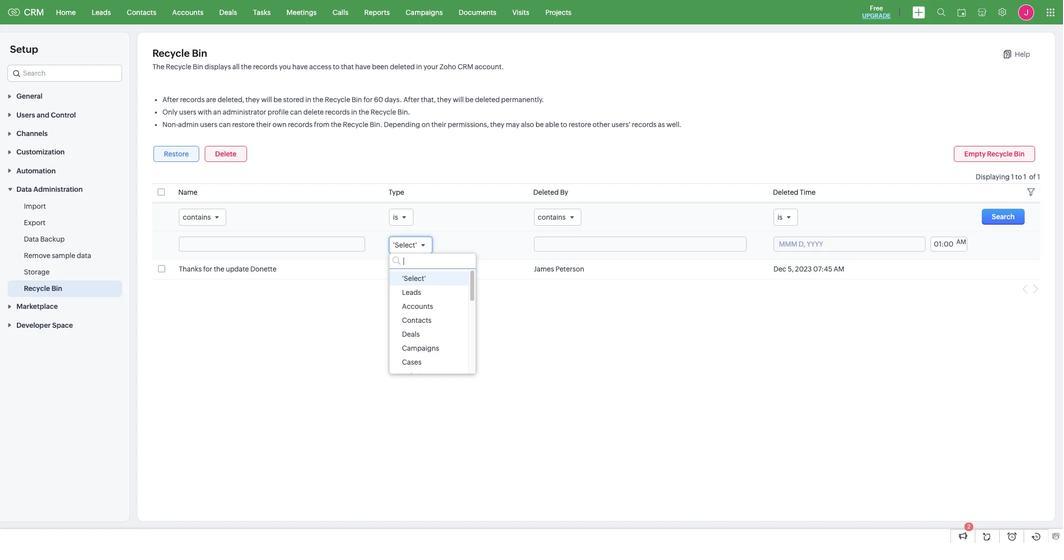Task type: vqa. For each thing, say whether or not it's contained in the screenshot.
New Deal
no



Task type: describe. For each thing, give the bounding box(es) containing it.
data backup link
[[24, 234, 65, 244]]

0 horizontal spatial bin.
[[370, 121, 383, 129]]

2
[[968, 524, 971, 530]]

the
[[153, 63, 165, 71]]

after records are deleted, they will be stored in the recycle bin for 60 days. after that, they will be deleted permanently. only users with an administrator profile can delete records in the recycle bin. non-admin users can restore their own records from the recycle bin. depending on their permissions, they may also be able to restore other users' records as well.
[[163, 96, 682, 129]]

all
[[233, 63, 240, 71]]

name
[[178, 188, 198, 196]]

recycle right from
[[343, 121, 369, 129]]

1 contains field from the left
[[179, 209, 226, 226]]

1 horizontal spatial they
[[438, 96, 452, 104]]

storage
[[24, 268, 50, 276]]

remove sample data link
[[24, 251, 91, 261]]

visits link
[[505, 0, 538, 24]]

create menu image
[[913, 6, 926, 18]]

contains for 1st contains field from right
[[538, 213, 566, 221]]

2 contains field from the left
[[534, 209, 582, 226]]

able
[[546, 121, 559, 129]]

developer space
[[16, 321, 73, 329]]

leads link
[[84, 0, 119, 24]]

to inside recycle bin the recycle bin displays all the records you have access to that have been deleted in your zoho crm account.
[[333, 63, 340, 71]]

as
[[658, 121, 665, 129]]

'select' for 'select' field
[[393, 241, 417, 249]]

2 after from the left
[[404, 96, 420, 104]]

deleted for deleted time
[[774, 188, 799, 196]]

to inside after records are deleted, they will be stored in the recycle bin for 60 days. after that, they will be deleted permanently. only users with an administrator profile can delete records in the recycle bin. non-admin users can restore their own records from the recycle bin. depending on their permissions, they may also be able to restore other users' records as well.
[[561, 121, 568, 129]]

been
[[372, 63, 389, 71]]

control
[[51, 111, 76, 119]]

days.
[[385, 96, 402, 104]]

projects link
[[538, 0, 580, 24]]

you
[[279, 63, 291, 71]]

and
[[37, 111, 49, 119]]

deals inside deals link
[[220, 8, 237, 16]]

import link
[[24, 201, 46, 211]]

contacts inside tree
[[402, 317, 432, 325]]

home
[[56, 8, 76, 16]]

deleted inside recycle bin the recycle bin displays all the records you have access to that have been deleted in your zoho crm account.
[[390, 63, 415, 71]]

data
[[77, 252, 91, 260]]

bin up displays
[[192, 47, 207, 59]]

0 vertical spatial accounts
[[172, 8, 204, 16]]

channels button
[[0, 124, 130, 143]]

calendar image
[[958, 8, 967, 16]]

remove sample data
[[24, 252, 91, 260]]

export link
[[24, 218, 45, 228]]

tree containing 'select'
[[390, 269, 476, 384]]

0 horizontal spatial be
[[274, 96, 282, 104]]

that
[[341, 63, 354, 71]]

thanks
[[179, 265, 202, 273]]

general button
[[0, 87, 130, 105]]

well.
[[667, 121, 682, 129]]

bin left displays
[[193, 63, 203, 71]]

profile
[[268, 108, 289, 116]]

sample
[[52, 252, 75, 260]]

administrator
[[223, 108, 266, 116]]

only
[[163, 108, 178, 116]]

0 vertical spatial campaigns
[[406, 8, 443, 16]]

backup
[[40, 235, 65, 243]]

that,
[[421, 96, 436, 104]]

1 after from the left
[[163, 96, 179, 104]]

the inside recycle bin the recycle bin displays all the records you have access to that have been deleted in your zoho crm account.
[[241, 63, 252, 71]]

time
[[800, 188, 816, 196]]

search element
[[932, 0, 952, 24]]

administration
[[33, 185, 83, 193]]

0 horizontal spatial they
[[246, 96, 260, 104]]

storage link
[[24, 267, 50, 277]]

an
[[213, 108, 221, 116]]

notes
[[389, 265, 410, 273]]

accounts link
[[164, 0, 212, 24]]

1 horizontal spatial am
[[957, 238, 967, 246]]

records left as
[[632, 121, 657, 129]]

2 their from the left
[[432, 121, 447, 129]]

1 vertical spatial am
[[834, 265, 845, 273]]

own
[[273, 121, 287, 129]]

0 horizontal spatial users
[[179, 108, 197, 116]]

recycle down 60
[[371, 108, 396, 116]]

campaigns inside tree
[[402, 345, 439, 353]]

automation button
[[0, 161, 130, 180]]

james peterson
[[534, 265, 585, 273]]

of
[[1030, 173, 1037, 181]]

donette
[[251, 265, 277, 273]]

general
[[16, 92, 43, 100]]

users'
[[612, 121, 631, 129]]

leads inside leads link
[[92, 8, 111, 16]]

space
[[52, 321, 73, 329]]

'select' for tree containing 'select'
[[402, 275, 426, 283]]

2 will from the left
[[453, 96, 464, 104]]

bin inside recycle bin link
[[52, 285, 62, 293]]

1 is from the left
[[393, 213, 398, 221]]

for inside after records are deleted, they will be stored in the recycle bin for 60 days. after that, they will be deleted permanently. only users with an administrator profile can delete records in the recycle bin. non-admin users can restore their own records from the recycle bin. depending on their permissions, they may also be able to restore other users' records as well.
[[364, 96, 373, 104]]

dec
[[774, 265, 787, 273]]

users and control
[[16, 111, 76, 119]]

free
[[871, 4, 884, 12]]

stored
[[283, 96, 304, 104]]

dec 5, 2023 07:45 am
[[774, 265, 845, 273]]

data for data administration
[[16, 185, 32, 193]]

automation
[[16, 167, 56, 175]]

by
[[561, 188, 569, 196]]

non-
[[163, 121, 178, 129]]

permissions,
[[448, 121, 489, 129]]

reports
[[365, 8, 390, 16]]

visits
[[513, 8, 530, 16]]

marketplace button
[[0, 297, 130, 316]]

account.
[[475, 63, 504, 71]]

other
[[593, 121, 610, 129]]

deleted by
[[534, 188, 569, 196]]

peterson
[[556, 265, 585, 273]]

0 vertical spatial crm
[[24, 7, 44, 17]]

profile image
[[1019, 4, 1035, 20]]

1 is field from the left
[[389, 209, 414, 226]]

deleted inside after records are deleted, they will be stored in the recycle bin for 60 days. after that, they will be deleted permanently. only users with an administrator profile can delete records in the recycle bin. non-admin users can restore their own records from the recycle bin. depending on their permissions, they may also be able to restore other users' records as well.
[[475, 96, 500, 104]]

recycle right the
[[166, 63, 192, 71]]

5,
[[788, 265, 794, 273]]

developer
[[16, 321, 51, 329]]

from
[[314, 121, 330, 129]]

crm inside recycle bin the recycle bin displays all the records you have access to that have been deleted in your zoho crm account.
[[458, 63, 474, 71]]

import
[[24, 202, 46, 210]]

customization button
[[0, 143, 130, 161]]

1 will from the left
[[261, 96, 272, 104]]

james
[[534, 265, 555, 273]]

displays
[[205, 63, 231, 71]]

remove
[[24, 252, 50, 260]]



Task type: locate. For each thing, give the bounding box(es) containing it.
customization
[[16, 148, 65, 156]]

campaigns right reports link
[[406, 8, 443, 16]]

2 vertical spatial in
[[351, 108, 357, 116]]

on
[[422, 121, 430, 129]]

recycle bin
[[24, 285, 62, 293]]

update
[[226, 265, 249, 273]]

0 horizontal spatial contains field
[[179, 209, 226, 226]]

admin
[[178, 121, 199, 129]]

0 horizontal spatial can
[[219, 121, 231, 129]]

campaigns
[[406, 8, 443, 16], [402, 345, 439, 353]]

is down deleted time
[[778, 213, 783, 221]]

1 horizontal spatial in
[[351, 108, 357, 116]]

1 horizontal spatial can
[[290, 108, 302, 116]]

data
[[16, 185, 32, 193], [24, 235, 39, 243]]

accounts inside tree
[[402, 303, 433, 311]]

None field
[[7, 65, 122, 82]]

2 deleted from the left
[[774, 188, 799, 196]]

1 horizontal spatial accounts
[[402, 303, 433, 311]]

0 horizontal spatial is field
[[389, 209, 414, 226]]

deleted for deleted by
[[534, 188, 559, 196]]

is field
[[389, 209, 414, 226], [774, 209, 799, 226]]

search image
[[938, 8, 946, 16]]

deleted,
[[218, 96, 244, 104]]

in
[[417, 63, 422, 71], [306, 96, 312, 104], [351, 108, 357, 116]]

recycle up the
[[153, 47, 190, 59]]

contacts right leads link
[[127, 8, 156, 16]]

deals left the 'tasks'
[[220, 8, 237, 16]]

0 horizontal spatial am
[[834, 265, 845, 273]]

meetings link
[[279, 0, 325, 24]]

recycle down storage
[[24, 285, 50, 293]]

1 horizontal spatial after
[[404, 96, 420, 104]]

0 horizontal spatial restore
[[232, 121, 255, 129]]

data inside "dropdown button"
[[16, 185, 32, 193]]

0 horizontal spatial crm
[[24, 7, 44, 17]]

deleted left time
[[774, 188, 799, 196]]

in inside recycle bin the recycle bin displays all the records you have access to that have been deleted in your zoho crm account.
[[417, 63, 422, 71]]

accounts
[[172, 8, 204, 16], [402, 303, 433, 311]]

they up administrator
[[246, 96, 260, 104]]

to
[[333, 63, 340, 71], [561, 121, 568, 129], [1016, 173, 1023, 181]]

export
[[24, 219, 45, 227]]

Search text field
[[8, 65, 122, 81]]

projects
[[546, 8, 572, 16]]

create menu element
[[907, 0, 932, 24]]

0 horizontal spatial deleted
[[390, 63, 415, 71]]

deleted time
[[774, 188, 816, 196]]

1 vertical spatial bin.
[[370, 121, 383, 129]]

1 horizontal spatial contains field
[[534, 209, 582, 226]]

1 deleted from the left
[[534, 188, 559, 196]]

1 vertical spatial leads
[[402, 289, 421, 297]]

have right you at the top left of the page
[[293, 63, 308, 71]]

0 horizontal spatial after
[[163, 96, 179, 104]]

bin left 60
[[352, 96, 362, 104]]

have
[[293, 63, 308, 71], [355, 63, 371, 71]]

2 contains from the left
[[538, 213, 566, 221]]

campaigns link
[[398, 0, 451, 24]]

will up profile
[[261, 96, 272, 104]]

0 horizontal spatial deals
[[220, 8, 237, 16]]

bin. up depending
[[398, 108, 410, 116]]

0 vertical spatial am
[[957, 238, 967, 246]]

1 vertical spatial to
[[561, 121, 568, 129]]

contains for 2nd contains field from the right
[[183, 213, 211, 221]]

1 vertical spatial campaigns
[[402, 345, 439, 353]]

1 right of
[[1038, 173, 1041, 181]]

'select' down notes
[[402, 275, 426, 283]]

they right that,
[[438, 96, 452, 104]]

campaigns up cases
[[402, 345, 439, 353]]

data administration button
[[0, 180, 130, 198]]

can down an
[[219, 121, 231, 129]]

after left that,
[[404, 96, 420, 104]]

1 vertical spatial contacts
[[402, 317, 432, 325]]

leads inside tree
[[402, 289, 421, 297]]

will up permissions, at the top left of page
[[453, 96, 464, 104]]

data backup
[[24, 235, 65, 243]]

reports link
[[357, 0, 398, 24]]

1 horizontal spatial deals
[[402, 331, 420, 339]]

their right on
[[432, 121, 447, 129]]

1 horizontal spatial have
[[355, 63, 371, 71]]

1 horizontal spatial is field
[[774, 209, 799, 226]]

0 horizontal spatial for
[[203, 265, 213, 273]]

'select' inside tree
[[402, 275, 426, 283]]

users down with
[[200, 121, 218, 129]]

bin inside after records are deleted, they will be stored in the recycle bin for 60 days. after that, they will be deleted permanently. only users with an administrator profile can delete records in the recycle bin. non-admin users can restore their own records from the recycle bin. depending on their permissions, they may also be able to restore other users' records as well.
[[352, 96, 362, 104]]

0 vertical spatial leads
[[92, 8, 111, 16]]

upgrade
[[863, 12, 891, 19]]

None text field
[[179, 237, 365, 252], [534, 237, 747, 252], [932, 238, 957, 249], [179, 237, 365, 252], [534, 237, 747, 252], [932, 238, 957, 249]]

60
[[374, 96, 383, 104]]

1 horizontal spatial users
[[200, 121, 218, 129]]

0 horizontal spatial will
[[261, 96, 272, 104]]

0 vertical spatial can
[[290, 108, 302, 116]]

0 horizontal spatial to
[[333, 63, 340, 71]]

1 1 from the left
[[1012, 173, 1015, 181]]

is up 'select' field
[[393, 213, 398, 221]]

2 horizontal spatial 1
[[1038, 173, 1041, 181]]

crm link
[[8, 7, 44, 17]]

recycle inside data administration region
[[24, 285, 50, 293]]

2023
[[796, 265, 812, 273]]

channels
[[16, 130, 48, 138]]

0 vertical spatial in
[[417, 63, 422, 71]]

in up delete
[[306, 96, 312, 104]]

1 vertical spatial users
[[200, 121, 218, 129]]

profile element
[[1013, 0, 1041, 24]]

leads
[[92, 8, 111, 16], [402, 289, 421, 297]]

1 horizontal spatial their
[[432, 121, 447, 129]]

after up 'only'
[[163, 96, 179, 104]]

2 is field from the left
[[774, 209, 799, 226]]

0 horizontal spatial contacts
[[127, 8, 156, 16]]

2 is from the left
[[778, 213, 783, 221]]

1 left of
[[1024, 173, 1027, 181]]

1 horizontal spatial be
[[466, 96, 474, 104]]

documents link
[[451, 0, 505, 24]]

they left may on the left top of page
[[491, 121, 505, 129]]

2 restore from the left
[[569, 121, 592, 129]]

07:45
[[814, 265, 833, 273]]

your
[[424, 63, 438, 71]]

contains field down the by
[[534, 209, 582, 226]]

accounts left deals link
[[172, 8, 204, 16]]

0 horizontal spatial is
[[393, 213, 398, 221]]

1 right displaying
[[1012, 173, 1015, 181]]

in right delete
[[351, 108, 357, 116]]

data administration region
[[0, 198, 130, 297]]

be right also
[[536, 121, 544, 129]]

records inside recycle bin the recycle bin displays all the records you have access to that have been deleted in your zoho crm account.
[[253, 63, 278, 71]]

may
[[506, 121, 520, 129]]

0 vertical spatial to
[[333, 63, 340, 71]]

bin up marketplace dropdown button
[[52, 285, 62, 293]]

tree
[[390, 269, 476, 384]]

displaying
[[977, 173, 1010, 181]]

0 vertical spatial bin.
[[398, 108, 410, 116]]

be up profile
[[274, 96, 282, 104]]

3 1 from the left
[[1038, 173, 1041, 181]]

1 have from the left
[[293, 63, 308, 71]]

accounts down notes
[[402, 303, 433, 311]]

0 horizontal spatial have
[[293, 63, 308, 71]]

cases
[[402, 359, 422, 367]]

contains down deleted by
[[538, 213, 566, 221]]

records down delete
[[288, 121, 313, 129]]

1 horizontal spatial leads
[[402, 289, 421, 297]]

records up with
[[180, 96, 205, 104]]

1 horizontal spatial restore
[[569, 121, 592, 129]]

1 horizontal spatial bin.
[[398, 108, 410, 116]]

2 horizontal spatial in
[[417, 63, 422, 71]]

leads right home 'link'
[[92, 8, 111, 16]]

None button
[[154, 146, 199, 162], [205, 146, 247, 162], [955, 146, 1036, 162], [983, 209, 1025, 225], [154, 146, 199, 162], [205, 146, 247, 162], [955, 146, 1036, 162], [983, 209, 1025, 225]]

1 vertical spatial can
[[219, 121, 231, 129]]

users and control button
[[0, 105, 130, 124]]

0 horizontal spatial deleted
[[534, 188, 559, 196]]

with
[[198, 108, 212, 116]]

0 horizontal spatial their
[[256, 121, 271, 129]]

1 horizontal spatial to
[[561, 121, 568, 129]]

help
[[1016, 50, 1031, 58]]

1 vertical spatial in
[[306, 96, 312, 104]]

their left own
[[256, 121, 271, 129]]

contains field down 'name'
[[179, 209, 226, 226]]

for right thanks in the left of the page
[[203, 265, 213, 273]]

users up admin
[[179, 108, 197, 116]]

crm
[[24, 7, 44, 17], [458, 63, 474, 71]]

crm right zoho
[[458, 63, 474, 71]]

data administration
[[16, 185, 83, 193]]

2 have from the left
[[355, 63, 371, 71]]

for
[[364, 96, 373, 104], [203, 265, 213, 273]]

is field up 'select' field
[[389, 209, 414, 226]]

1 vertical spatial deals
[[402, 331, 420, 339]]

1 restore from the left
[[232, 121, 255, 129]]

also
[[521, 121, 534, 129]]

can down stored
[[290, 108, 302, 116]]

'Select' field
[[389, 237, 433, 254]]

2 horizontal spatial they
[[491, 121, 505, 129]]

recycle bin the recycle bin displays all the records you have access to that have been deleted in your zoho crm account.
[[153, 47, 504, 71]]

in left your
[[417, 63, 422, 71]]

1 horizontal spatial contains
[[538, 213, 566, 221]]

'select' up notes
[[393, 241, 417, 249]]

be up permissions, at the top left of page
[[466, 96, 474, 104]]

2 horizontal spatial be
[[536, 121, 544, 129]]

1 vertical spatial deleted
[[475, 96, 500, 104]]

None search field
[[390, 254, 476, 269]]

crm left home 'link'
[[24, 7, 44, 17]]

'select' inside field
[[393, 241, 417, 249]]

contains field
[[179, 209, 226, 226], [534, 209, 582, 226]]

developer space button
[[0, 316, 130, 334]]

meetings
[[287, 8, 317, 16]]

have right that on the top left of page
[[355, 63, 371, 71]]

0 horizontal spatial leads
[[92, 8, 111, 16]]

0 vertical spatial data
[[16, 185, 32, 193]]

documents
[[459, 8, 497, 16]]

1 vertical spatial crm
[[458, 63, 474, 71]]

is field down deleted time
[[774, 209, 799, 226]]

calls
[[333, 8, 349, 16]]

1
[[1012, 173, 1015, 181], [1024, 173, 1027, 181], [1038, 173, 1041, 181]]

zoho
[[440, 63, 457, 71]]

0 horizontal spatial accounts
[[172, 8, 204, 16]]

for left 60
[[364, 96, 373, 104]]

to right able
[[561, 121, 568, 129]]

1 their from the left
[[256, 121, 271, 129]]

deleted right been
[[390, 63, 415, 71]]

records left you at the top left of the page
[[253, 63, 278, 71]]

deleted up permissions, at the top left of page
[[475, 96, 500, 104]]

restore left other
[[569, 121, 592, 129]]

deals up cases
[[402, 331, 420, 339]]

0 vertical spatial for
[[364, 96, 373, 104]]

data down the export
[[24, 235, 39, 243]]

1 horizontal spatial for
[[364, 96, 373, 104]]

data inside region
[[24, 235, 39, 243]]

will
[[261, 96, 272, 104], [453, 96, 464, 104]]

0 horizontal spatial 1
[[1012, 173, 1015, 181]]

bin.
[[398, 108, 410, 116], [370, 121, 383, 129]]

permanently.
[[502, 96, 544, 104]]

1 horizontal spatial 1
[[1024, 173, 1027, 181]]

contains down 'name'
[[183, 213, 211, 221]]

contacts
[[127, 8, 156, 16], [402, 317, 432, 325]]

deleted
[[390, 63, 415, 71], [475, 96, 500, 104]]

deals inside tree
[[402, 331, 420, 339]]

1 horizontal spatial crm
[[458, 63, 474, 71]]

data up import on the top left of the page
[[16, 185, 32, 193]]

'select'
[[393, 241, 417, 249], [402, 275, 426, 283]]

deals
[[220, 8, 237, 16], [402, 331, 420, 339]]

home link
[[48, 0, 84, 24]]

1 horizontal spatial is
[[778, 213, 783, 221]]

1 vertical spatial for
[[203, 265, 213, 273]]

1 horizontal spatial deleted
[[475, 96, 500, 104]]

0 vertical spatial 'select'
[[393, 241, 417, 249]]

0 horizontal spatial in
[[306, 96, 312, 104]]

to left that on the top left of page
[[333, 63, 340, 71]]

free upgrade
[[863, 4, 891, 19]]

0 vertical spatial deals
[[220, 8, 237, 16]]

0 vertical spatial deleted
[[390, 63, 415, 71]]

bin. down 60
[[370, 121, 383, 129]]

leads down notes
[[402, 289, 421, 297]]

are
[[206, 96, 216, 104]]

0 horizontal spatial contains
[[183, 213, 211, 221]]

1 vertical spatial data
[[24, 235, 39, 243]]

tasks link
[[245, 0, 279, 24]]

1 horizontal spatial contacts
[[402, 317, 432, 325]]

1 horizontal spatial deleted
[[774, 188, 799, 196]]

to left of
[[1016, 173, 1023, 181]]

0 vertical spatial contacts
[[127, 8, 156, 16]]

tasks
[[253, 8, 271, 16]]

users
[[16, 111, 35, 119]]

is
[[393, 213, 398, 221], [778, 213, 783, 221]]

1 contains from the left
[[183, 213, 211, 221]]

deleted
[[534, 188, 559, 196], [774, 188, 799, 196]]

2 1 from the left
[[1024, 173, 1027, 181]]

contacts up cases
[[402, 317, 432, 325]]

displaying 1 to 1 of 1
[[977, 173, 1041, 181]]

2 horizontal spatial to
[[1016, 173, 1023, 181]]

1 vertical spatial 'select'
[[402, 275, 426, 283]]

restore down administrator
[[232, 121, 255, 129]]

1 horizontal spatial will
[[453, 96, 464, 104]]

MMM D, YYYY text field
[[774, 237, 926, 252]]

records up from
[[325, 108, 350, 116]]

data for data backup
[[24, 235, 39, 243]]

2 vertical spatial to
[[1016, 173, 1023, 181]]

depending
[[384, 121, 420, 129]]

deleted left the by
[[534, 188, 559, 196]]

recycle up from
[[325, 96, 350, 104]]

0 vertical spatial users
[[179, 108, 197, 116]]

1 vertical spatial accounts
[[402, 303, 433, 311]]



